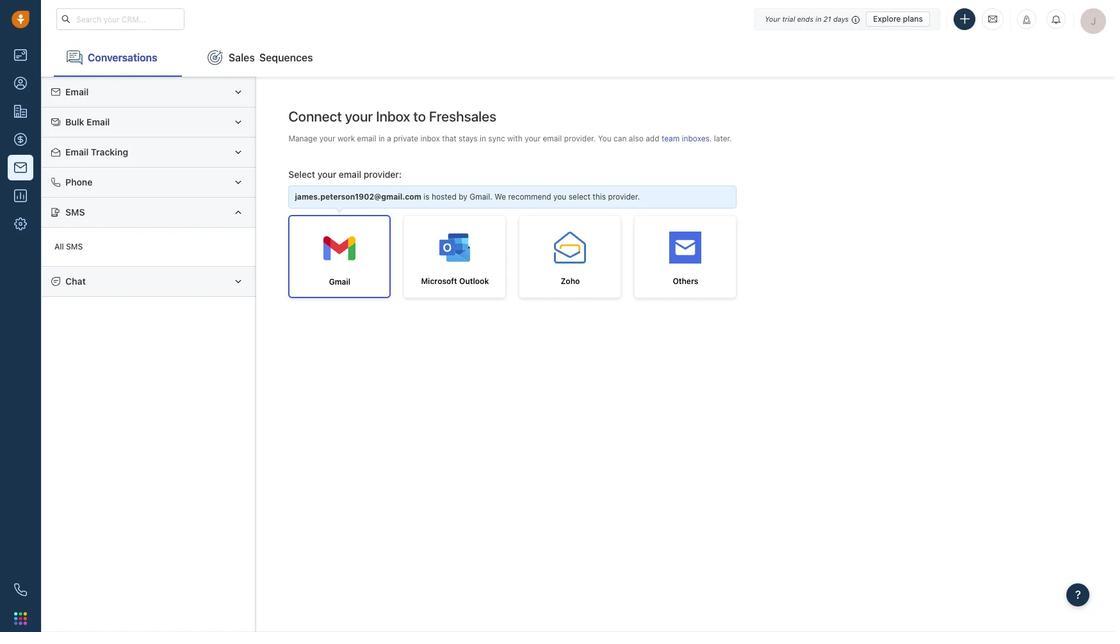 Task type: vqa. For each thing, say whether or not it's contained in the screenshot.
the trial
yes



Task type: locate. For each thing, give the bounding box(es) containing it.
conversations link
[[54, 38, 182, 77]]

sms right all
[[66, 242, 83, 252]]

2 vertical spatial email
[[65, 147, 89, 158]]

email up bulk
[[65, 86, 89, 97]]

a
[[387, 134, 391, 143]]

your
[[765, 14, 780, 23]]

explore plans
[[873, 14, 923, 23]]

0 horizontal spatial provider.
[[564, 134, 596, 143]]

0 vertical spatial provider.
[[564, 134, 596, 143]]

all sms link
[[48, 234, 249, 260]]

0 vertical spatial sms
[[65, 207, 85, 218]]

phone element
[[8, 578, 33, 603]]

outlook
[[459, 277, 489, 287]]

plans
[[903, 14, 923, 23]]

sms
[[65, 207, 85, 218], [66, 242, 83, 252]]

email for email
[[65, 86, 89, 97]]

provider.
[[564, 134, 596, 143], [608, 192, 640, 202]]

inbox
[[376, 108, 410, 125]]

your trial ends in 21 days
[[765, 14, 849, 23]]

explore plans link
[[866, 11, 930, 27]]

email tracking
[[65, 147, 128, 158]]

can
[[614, 134, 627, 143]]

email right bulk
[[87, 117, 110, 127]]

tab list
[[41, 38, 1115, 77]]

is
[[424, 192, 429, 202]]

provider. left you
[[564, 134, 596, 143]]

hosted
[[432, 192, 457, 202]]

sales sequences link
[[195, 38, 326, 77]]

bulk email
[[65, 117, 110, 127]]

email up phone
[[65, 147, 89, 158]]

gmail.
[[470, 192, 492, 202]]

connect your inbox to freshsales
[[288, 108, 496, 125]]

0 vertical spatial email
[[65, 86, 89, 97]]

sync
[[488, 134, 505, 143]]

sequences
[[259, 52, 313, 63]]

in left 21
[[816, 14, 822, 23]]

provider:
[[364, 169, 402, 180]]

email
[[65, 86, 89, 97], [87, 117, 110, 127], [65, 147, 89, 158]]

freshsales
[[429, 108, 496, 125]]

your
[[345, 108, 373, 125], [319, 134, 335, 143], [525, 134, 541, 143], [318, 169, 336, 180]]

others link
[[634, 215, 737, 299]]

in left sync
[[480, 134, 486, 143]]

provider. right this
[[608, 192, 640, 202]]

sms down phone
[[65, 207, 85, 218]]

microsoft outlook
[[421, 277, 489, 287]]

select your email provider:
[[288, 169, 402, 180]]

chat
[[65, 276, 86, 287]]

your left work
[[319, 134, 335, 143]]

recommend
[[508, 192, 551, 202]]

in
[[816, 14, 822, 23], [378, 134, 385, 143], [480, 134, 486, 143]]

freshworks switcher image
[[14, 613, 27, 626]]

email
[[357, 134, 376, 143], [543, 134, 562, 143], [339, 169, 361, 180]]

email right with
[[543, 134, 562, 143]]

in left a
[[378, 134, 385, 143]]

team inboxes. link
[[662, 134, 714, 143]]

tab list containing conversations
[[41, 38, 1115, 77]]

sales
[[229, 52, 255, 63]]

your up work
[[345, 108, 373, 125]]

your right select
[[318, 169, 336, 180]]

1 vertical spatial provider.
[[608, 192, 640, 202]]

email up the 'james.peterson1902@gmail.com'
[[339, 169, 361, 180]]



Task type: describe. For each thing, give the bounding box(es) containing it.
gmail
[[329, 278, 350, 287]]

james.peterson1902@gmail.com is hosted by gmail. we recommend you select this provider.
[[295, 192, 640, 202]]

with
[[507, 134, 522, 143]]

sales sequences
[[229, 52, 313, 63]]

your right with
[[525, 134, 541, 143]]

1 horizontal spatial provider.
[[608, 192, 640, 202]]

1 vertical spatial email
[[87, 117, 110, 127]]

trial
[[782, 14, 795, 23]]

james.peterson1902@gmail.com
[[295, 192, 421, 202]]

select
[[569, 192, 590, 202]]

you
[[553, 192, 566, 202]]

tracking
[[91, 147, 128, 158]]

connect
[[288, 108, 342, 125]]

conversations
[[88, 52, 157, 63]]

by
[[459, 192, 467, 202]]

that
[[442, 134, 456, 143]]

0 horizontal spatial in
[[378, 134, 385, 143]]

days
[[833, 14, 849, 23]]

21
[[824, 14, 831, 23]]

email image
[[988, 14, 997, 25]]

gmail link
[[288, 215, 391, 299]]

your for provider:
[[318, 169, 336, 180]]

phone
[[65, 177, 93, 188]]

to
[[413, 108, 426, 125]]

microsoft outlook link
[[404, 215, 506, 299]]

all
[[54, 242, 64, 252]]

we
[[495, 192, 506, 202]]

email right work
[[357, 134, 376, 143]]

later.
[[714, 134, 732, 143]]

ends
[[797, 14, 813, 23]]

you
[[598, 134, 611, 143]]

team
[[662, 134, 680, 143]]

manage your work email in a private inbox that stays in sync with your email provider. you can also add team inboxes. later.
[[288, 134, 732, 143]]

email for email tracking
[[65, 147, 89, 158]]

all sms
[[54, 242, 83, 252]]

phone image
[[14, 584, 27, 597]]

bulk
[[65, 117, 84, 127]]

1 horizontal spatial in
[[480, 134, 486, 143]]

this
[[593, 192, 606, 202]]

stays
[[459, 134, 478, 143]]

also
[[629, 134, 644, 143]]

work
[[338, 134, 355, 143]]

1 vertical spatial sms
[[66, 242, 83, 252]]

microsoft
[[421, 277, 457, 287]]

add
[[646, 134, 659, 143]]

inbox
[[420, 134, 440, 143]]

your for to
[[345, 108, 373, 125]]

inboxes.
[[682, 134, 712, 143]]

explore
[[873, 14, 901, 23]]

private
[[393, 134, 418, 143]]

select
[[288, 169, 315, 180]]

zoho link
[[519, 215, 622, 299]]

others
[[673, 277, 698, 287]]

your for email
[[319, 134, 335, 143]]

manage
[[288, 134, 317, 143]]

zoho
[[561, 277, 580, 287]]

Search your CRM... text field
[[56, 8, 184, 30]]

2 horizontal spatial in
[[816, 14, 822, 23]]



